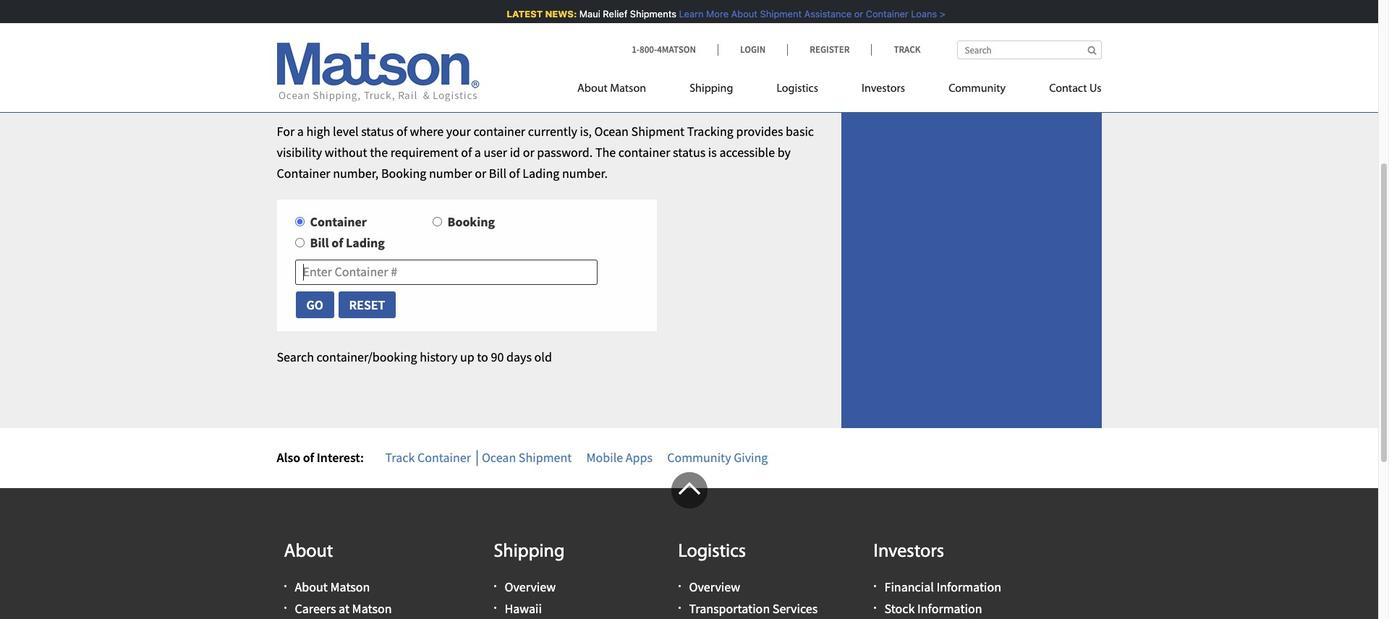 Task type: locate. For each thing, give the bounding box(es) containing it.
1 horizontal spatial logistics
[[777, 83, 819, 95]]

matson for about matson careers at matson
[[330, 579, 370, 596]]

0 horizontal spatial community
[[667, 450, 731, 466]]

section
[[830, 25, 1113, 429]]

a
[[297, 123, 304, 140], [475, 144, 481, 160]]

1 vertical spatial status
[[673, 144, 706, 160]]

community up backtop image
[[667, 450, 731, 466]]

0 horizontal spatial lading
[[346, 235, 385, 251]]

overview for logistics
[[689, 579, 740, 596]]

0 horizontal spatial shipping
[[494, 543, 565, 563]]

container
[[865, 8, 907, 20], [277, 165, 330, 181], [310, 214, 367, 230], [418, 450, 471, 466]]

0 horizontal spatial or
[[475, 165, 486, 181]]

track for track link
[[894, 43, 921, 56]]

overview
[[505, 579, 556, 596], [689, 579, 740, 596]]

or right id
[[523, 144, 535, 160]]

footer containing about
[[0, 473, 1379, 619]]

booking
[[381, 165, 426, 181], [448, 214, 495, 230]]

about for about
[[284, 543, 333, 563]]

about matson
[[578, 83, 646, 95]]

status up the
[[361, 123, 394, 140]]

about matson careers at matson
[[295, 579, 392, 617]]

0 horizontal spatial status
[[361, 123, 394, 140]]

1 horizontal spatial status
[[673, 144, 706, 160]]

1 overview link from the left
[[505, 579, 556, 596]]

hawaii
[[505, 601, 542, 617]]

footer
[[0, 473, 1379, 619]]

careers at matson link
[[295, 601, 392, 617]]

0 horizontal spatial tracking
[[277, 51, 396, 95]]

bill down the user
[[489, 165, 507, 181]]

container up bill of lading at the left top
[[310, 214, 367, 230]]

matson for about matson
[[610, 83, 646, 95]]

0 vertical spatial booking
[[381, 165, 426, 181]]

by
[[778, 144, 791, 160]]

information
[[937, 579, 1002, 596], [918, 601, 982, 617]]

or down the user
[[475, 165, 486, 181]]

lading right the bill of lading option
[[346, 235, 385, 251]]

loans
[[910, 8, 936, 20]]

Booking radio
[[432, 217, 442, 227]]

overview inside overview transportation services
[[689, 579, 740, 596]]

tracking
[[277, 51, 396, 95], [687, 123, 734, 140]]

Bill of Lading radio
[[295, 238, 304, 248]]

or right assistance
[[853, 8, 862, 20]]

track
[[894, 43, 921, 56], [385, 450, 415, 466]]

overview up hawaii link
[[505, 579, 556, 596]]

0 vertical spatial bill
[[489, 165, 507, 181]]

also
[[277, 450, 300, 466]]

0 horizontal spatial about matson link
[[295, 579, 370, 596]]

overview link up transportation
[[689, 579, 740, 596]]

shipment up "login"
[[759, 8, 801, 20]]

container down visibility on the left top
[[277, 165, 330, 181]]

0 horizontal spatial booking
[[381, 165, 426, 181]]

0 horizontal spatial overview
[[505, 579, 556, 596]]

1 vertical spatial information
[[918, 601, 982, 617]]

1 vertical spatial track
[[385, 450, 415, 466]]

0 vertical spatial logistics
[[777, 83, 819, 95]]

1-800-4matson
[[632, 43, 696, 56]]

history
[[420, 349, 458, 365]]

matson right the at
[[352, 601, 392, 617]]

0 vertical spatial community
[[949, 83, 1006, 95]]

0 horizontal spatial bill
[[310, 235, 329, 251]]

1 overview from the left
[[505, 579, 556, 596]]

your up where
[[403, 51, 466, 95]]

tracking up "level"
[[277, 51, 396, 95]]

1 horizontal spatial track
[[894, 43, 921, 56]]

0 vertical spatial matson
[[610, 83, 646, 95]]

about inside about matson careers at matson
[[295, 579, 328, 596]]

1 horizontal spatial booking
[[448, 214, 495, 230]]

shipment
[[759, 8, 801, 20], [473, 51, 610, 95], [631, 123, 685, 140], [519, 450, 572, 466]]

of
[[396, 123, 407, 140], [461, 144, 472, 160], [509, 165, 520, 181], [332, 235, 343, 251], [303, 450, 314, 466]]

container
[[474, 123, 525, 140], [619, 144, 671, 160]]

1 horizontal spatial shipping
[[690, 83, 733, 95]]

hawaii link
[[505, 601, 542, 617]]

investors
[[862, 83, 905, 95], [874, 543, 945, 563]]

shipping up overview hawaii
[[494, 543, 565, 563]]

0 vertical spatial lading
[[523, 165, 560, 181]]

shipping down 4matson
[[690, 83, 733, 95]]

booking right 'booking' radio
[[448, 214, 495, 230]]

matson
[[610, 83, 646, 95], [330, 579, 370, 596], [352, 601, 392, 617]]

2 horizontal spatial or
[[853, 8, 862, 20]]

1 vertical spatial logistics
[[678, 543, 746, 563]]

investors up financial
[[874, 543, 945, 563]]

community link
[[927, 76, 1028, 106]]

stock information link
[[885, 601, 982, 617]]

services
[[773, 601, 818, 617]]

maui
[[578, 8, 599, 20]]

0 vertical spatial a
[[297, 123, 304, 140]]

container up the user
[[474, 123, 525, 140]]

search image
[[1088, 46, 1097, 55]]

about matson link up careers at matson link
[[295, 579, 370, 596]]

1 vertical spatial a
[[475, 144, 481, 160]]

1 vertical spatial booking
[[448, 214, 495, 230]]

1 vertical spatial bill
[[310, 235, 329, 251]]

1 horizontal spatial overview
[[689, 579, 740, 596]]

learn
[[678, 8, 702, 20]]

shipping inside the top menu navigation
[[690, 83, 733, 95]]

1 vertical spatial shipping
[[494, 543, 565, 563]]

shipping
[[690, 83, 733, 95], [494, 543, 565, 563]]

track down the loans
[[894, 43, 921, 56]]

1 horizontal spatial container
[[619, 144, 671, 160]]

about inside the top menu navigation
[[578, 83, 608, 95]]

overview link for logistics
[[689, 579, 740, 596]]

latest
[[505, 8, 542, 20]]

1 horizontal spatial about matson link
[[578, 76, 668, 106]]

shipment right ocean
[[631, 123, 685, 140]]

lading down the password.
[[523, 165, 560, 181]]

about for about matson careers at matson
[[295, 579, 328, 596]]

a left the user
[[475, 144, 481, 160]]

1 vertical spatial about matson link
[[295, 579, 370, 596]]

old
[[534, 349, 552, 365]]

for a high level status of where your container currently is, ocean shipment tracking provides basic visibility without the requirement of a user id or password. the container status is accessible by container number, booking number or bill of lading number.
[[277, 123, 814, 181]]

container left the loans
[[865, 8, 907, 20]]

bill
[[489, 165, 507, 181], [310, 235, 329, 251]]

1 vertical spatial matson
[[330, 579, 370, 596]]

2 vertical spatial or
[[475, 165, 486, 181]]

a right 'for'
[[297, 123, 304, 140]]

1 vertical spatial investors
[[874, 543, 945, 563]]

1 horizontal spatial community
[[949, 83, 1006, 95]]

status
[[361, 123, 394, 140], [673, 144, 706, 160]]

container left │ocean
[[418, 450, 471, 466]]

booking down requirement
[[381, 165, 426, 181]]

1 horizontal spatial tracking
[[687, 123, 734, 140]]

about matson link for the shipping link
[[578, 76, 668, 106]]

1 vertical spatial your
[[446, 123, 471, 140]]

number,
[[333, 165, 379, 181]]

bill right the bill of lading option
[[310, 235, 329, 251]]

None search field
[[957, 41, 1102, 59]]

basic
[[786, 123, 814, 140]]

0 vertical spatial about matson link
[[578, 76, 668, 106]]

of left where
[[396, 123, 407, 140]]

about matson link for careers at matson link
[[295, 579, 370, 596]]

logistics up transportation
[[678, 543, 746, 563]]

overview link for shipping
[[505, 579, 556, 596]]

0 horizontal spatial container
[[474, 123, 525, 140]]

community down search search field
[[949, 83, 1006, 95]]

0 horizontal spatial logistics
[[678, 543, 746, 563]]

about matson link
[[578, 76, 668, 106], [295, 579, 370, 596]]

investors link
[[840, 76, 927, 106]]

information up stock information link
[[937, 579, 1002, 596]]

overview link up hawaii link
[[505, 579, 556, 596]]

transportation services link
[[689, 601, 818, 617]]

2 overview link from the left
[[689, 579, 740, 596]]

matson up the at
[[330, 579, 370, 596]]

lading
[[523, 165, 560, 181], [346, 235, 385, 251]]

container right the
[[619, 144, 671, 160]]

news:
[[544, 8, 576, 20]]

community inside 'link'
[[949, 83, 1006, 95]]

is
[[708, 144, 717, 160]]

password.
[[537, 144, 593, 160]]

logistics inside the top menu navigation
[[777, 83, 819, 95]]

contact us
[[1049, 83, 1102, 95]]

1 horizontal spatial lading
[[523, 165, 560, 181]]

Container radio
[[295, 217, 304, 227]]

shipments
[[629, 8, 675, 20]]

0 vertical spatial shipping
[[690, 83, 733, 95]]

0 vertical spatial track
[[894, 43, 921, 56]]

user
[[484, 144, 507, 160]]

0 vertical spatial investors
[[862, 83, 905, 95]]

about
[[730, 8, 756, 20], [578, 83, 608, 95], [284, 543, 333, 563], [295, 579, 328, 596]]

to
[[477, 349, 488, 365]]

status left is
[[673, 144, 706, 160]]

1 horizontal spatial bill
[[489, 165, 507, 181]]

customer inputing information via laptop to matson's online tools. image
[[0, 0, 1379, 25]]

community giving
[[667, 450, 768, 466]]

0 horizontal spatial track
[[385, 450, 415, 466]]

shipping link
[[668, 76, 755, 106]]

matson down 1-
[[610, 83, 646, 95]]

the
[[596, 144, 616, 160]]

information down financial information link at the bottom
[[918, 601, 982, 617]]

about matson link up ocean
[[578, 76, 668, 106]]

1 vertical spatial tracking
[[687, 123, 734, 140]]

of down id
[[509, 165, 520, 181]]

careers
[[295, 601, 336, 617]]

1 horizontal spatial overview link
[[689, 579, 740, 596]]

level
[[333, 123, 359, 140]]

container/booking
[[317, 349, 417, 365]]

community
[[949, 83, 1006, 95], [667, 450, 731, 466]]

1 horizontal spatial a
[[475, 144, 481, 160]]

more
[[705, 8, 727, 20]]

1 vertical spatial community
[[667, 450, 731, 466]]

overview up transportation
[[689, 579, 740, 596]]

matson inside the top menu navigation
[[610, 83, 646, 95]]

2 overview from the left
[[689, 579, 740, 596]]

is,
[[580, 123, 592, 140]]

logistics up basic
[[777, 83, 819, 95]]

number
[[429, 165, 472, 181]]

1 horizontal spatial or
[[523, 144, 535, 160]]

0 horizontal spatial overview link
[[505, 579, 556, 596]]

Search search field
[[957, 41, 1102, 59]]

tracking up is
[[687, 123, 734, 140]]

of up number
[[461, 144, 472, 160]]

1 vertical spatial container
[[619, 144, 671, 160]]

investors down track link
[[862, 83, 905, 95]]

your right where
[[446, 123, 471, 140]]

track right interest:
[[385, 450, 415, 466]]

None button
[[295, 291, 335, 319], [338, 291, 397, 319], [295, 291, 335, 319], [338, 291, 397, 319]]

1-
[[632, 43, 640, 56]]

lading inside for a high level status of where your container currently is, ocean shipment tracking provides basic visibility without the requirement of a user id or password. the container status is accessible by container number, booking number or bill of lading number.
[[523, 165, 560, 181]]



Task type: describe. For each thing, give the bounding box(es) containing it.
transportation
[[689, 601, 770, 617]]

requirement
[[391, 144, 459, 160]]

investors inside the top menu navigation
[[862, 83, 905, 95]]

up
[[460, 349, 475, 365]]

id
[[510, 144, 520, 160]]

0 horizontal spatial a
[[297, 123, 304, 140]]

assistance
[[803, 8, 851, 20]]

4matson
[[657, 43, 696, 56]]

overview for shipping
[[505, 579, 556, 596]]

overview transportation services
[[689, 579, 818, 617]]

visibility
[[277, 144, 322, 160]]

0 vertical spatial container
[[474, 123, 525, 140]]

giving
[[734, 450, 768, 466]]

accessible
[[720, 144, 775, 160]]

number.
[[562, 165, 608, 181]]

relief
[[602, 8, 626, 20]]

track container │ocean shipment link
[[385, 450, 572, 466]]

track container │ocean shipment
[[385, 450, 572, 466]]

where
[[410, 123, 444, 140]]

>
[[939, 8, 944, 20]]

register
[[810, 43, 850, 56]]

1-800-4matson link
[[632, 43, 718, 56]]

tracking inside for a high level status of where your container currently is, ocean shipment tracking provides basic visibility without the requirement of a user id or password. the container status is accessible by container number, booking number or bill of lading number.
[[687, 123, 734, 140]]

register link
[[788, 43, 872, 56]]

1 vertical spatial lading
[[346, 235, 385, 251]]

mobile apps link
[[587, 450, 653, 466]]

0 vertical spatial tracking
[[277, 51, 396, 95]]

track link
[[872, 43, 921, 56]]

your inside for a high level status of where your container currently is, ocean shipment tracking provides basic visibility without the requirement of a user id or password. the container status is accessible by container number, booking number or bill of lading number.
[[446, 123, 471, 140]]

apps
[[626, 450, 653, 466]]

0 vertical spatial your
[[403, 51, 466, 95]]

community giving link
[[667, 450, 768, 466]]

ocean
[[595, 123, 629, 140]]

logistics link
[[755, 76, 840, 106]]

days
[[507, 349, 532, 365]]

search
[[277, 349, 314, 365]]

community for community
[[949, 83, 1006, 95]]

high
[[306, 123, 330, 140]]

investors inside footer
[[874, 543, 945, 563]]

at
[[339, 601, 350, 617]]

bill of lading
[[310, 235, 385, 251]]

0 vertical spatial status
[[361, 123, 394, 140]]

container inside for a high level status of where your container currently is, ocean shipment tracking provides basic visibility without the requirement of a user id or password. the container status is accessible by container number, booking number or bill of lading number.
[[277, 165, 330, 181]]

top menu navigation
[[578, 76, 1102, 106]]

0 vertical spatial or
[[853, 8, 862, 20]]

of right the bill of lading option
[[332, 235, 343, 251]]

without
[[325, 144, 367, 160]]

1 vertical spatial or
[[523, 144, 535, 160]]

shipping inside footer
[[494, 543, 565, 563]]

800-
[[640, 43, 657, 56]]

overview hawaii
[[505, 579, 556, 617]]

for
[[277, 123, 295, 140]]

0 vertical spatial information
[[937, 579, 1002, 596]]

community for community giving
[[667, 450, 731, 466]]

stock
[[885, 601, 915, 617]]

90
[[491, 349, 504, 365]]

shipment up currently
[[473, 51, 610, 95]]

booking inside for a high level status of where your container currently is, ocean shipment tracking provides basic visibility without the requirement of a user id or password. the container status is accessible by container number, booking number or bill of lading number.
[[381, 165, 426, 181]]

about for about matson
[[578, 83, 608, 95]]

contact
[[1049, 83, 1087, 95]]

bill inside for a high level status of where your container currently is, ocean shipment tracking provides basic visibility without the requirement of a user id or password. the container status is accessible by container number, booking number or bill of lading number.
[[489, 165, 507, 181]]

search container/booking history up to 90 days old
[[277, 349, 552, 365]]

financial information link
[[885, 579, 1002, 596]]

shipment right │ocean
[[519, 450, 572, 466]]

learn more about shipment assistance or container loans > link
[[678, 8, 944, 20]]

│ocean
[[474, 450, 516, 466]]

financial information stock information
[[885, 579, 1002, 617]]

login link
[[718, 43, 788, 56]]

currently
[[528, 123, 577, 140]]

track for track container │ocean shipment
[[385, 450, 415, 466]]

shipment inside for a high level status of where your container currently is, ocean shipment tracking provides basic visibility without the requirement of a user id or password. the container status is accessible by container number, booking number or bill of lading number.
[[631, 123, 685, 140]]

mobile apps
[[587, 450, 653, 466]]

contact us link
[[1028, 76, 1102, 106]]

Enter Container # text field
[[295, 260, 598, 285]]

also of interest:
[[277, 450, 364, 466]]

financial
[[885, 579, 934, 596]]

of right also
[[303, 450, 314, 466]]

latest news: maui relief shipments learn more about shipment assistance or container loans >
[[505, 8, 944, 20]]

backtop image
[[671, 473, 707, 509]]

the
[[370, 144, 388, 160]]

2 vertical spatial matson
[[352, 601, 392, 617]]

interest:
[[317, 450, 364, 466]]

us
[[1090, 83, 1102, 95]]

blue matson logo with ocean, shipping, truck, rail and logistics written beneath it. image
[[277, 43, 479, 102]]

login
[[740, 43, 766, 56]]

provides
[[736, 123, 783, 140]]

mobile
[[587, 450, 623, 466]]

tracking your shipment
[[277, 51, 610, 95]]



Task type: vqa. For each thing, say whether or not it's contained in the screenshot.
Booking option
yes



